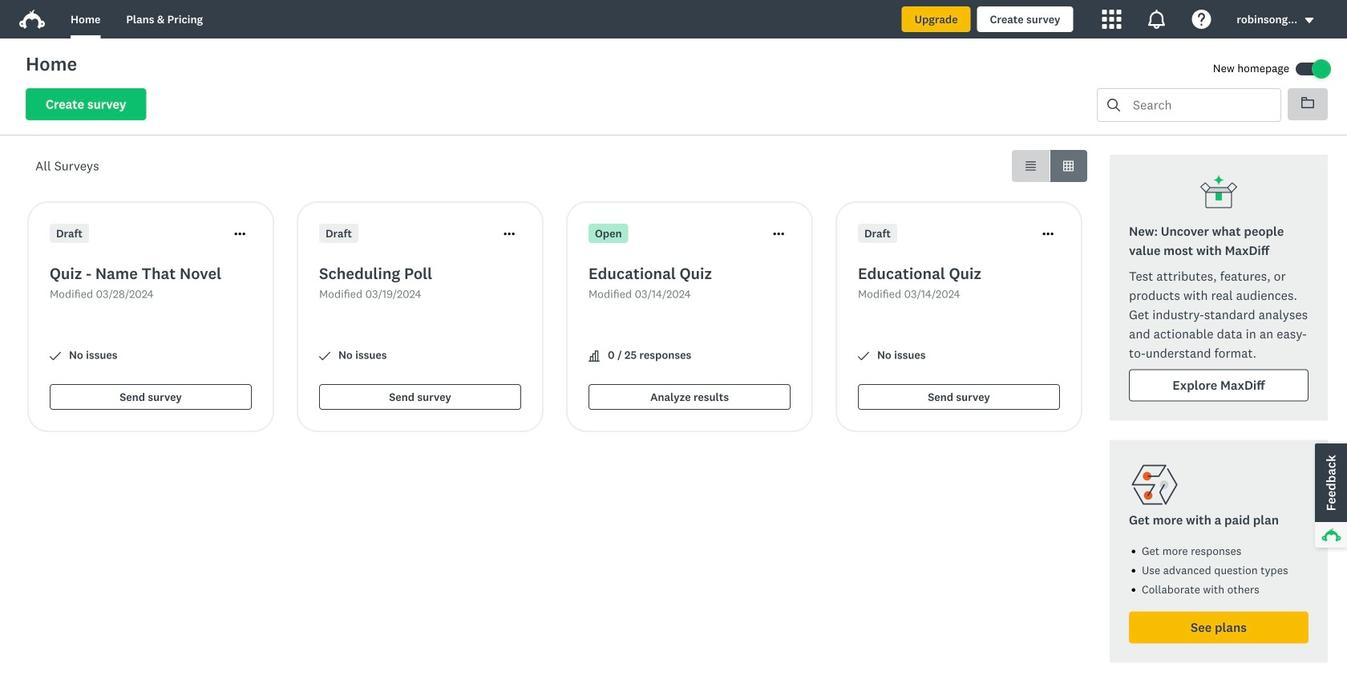 Task type: describe. For each thing, give the bounding box(es) containing it.
search image
[[1108, 99, 1120, 111]]

folders image
[[1302, 97, 1314, 108]]

no issues image
[[319, 350, 330, 362]]

2 brand logo image from the top
[[19, 10, 45, 29]]

1 brand logo image from the top
[[19, 6, 45, 32]]

Search text field
[[1120, 89, 1281, 121]]

response count image
[[589, 350, 600, 362]]

max diff icon image
[[1200, 174, 1238, 213]]

folders image
[[1302, 96, 1314, 109]]



Task type: locate. For each thing, give the bounding box(es) containing it.
1 no issues image from the left
[[50, 350, 61, 362]]

2 no issues image from the left
[[858, 350, 869, 362]]

0 horizontal spatial no issues image
[[50, 350, 61, 362]]

help icon image
[[1192, 10, 1211, 29]]

products icon image
[[1102, 10, 1122, 29], [1102, 10, 1122, 29]]

group
[[1012, 150, 1088, 182]]

notification center icon image
[[1147, 10, 1166, 29]]

dropdown arrow icon image
[[1304, 15, 1315, 26], [1305, 18, 1314, 23]]

response count image
[[589, 350, 600, 362]]

search image
[[1108, 99, 1120, 111]]

no issues image
[[50, 350, 61, 362], [858, 350, 869, 362]]

1 horizontal spatial no issues image
[[858, 350, 869, 362]]

brand logo image
[[19, 6, 45, 32], [19, 10, 45, 29]]

response based pricing icon image
[[1129, 459, 1181, 510]]



Task type: vqa. For each thing, say whether or not it's contained in the screenshot.
Products Icon to the left
no



